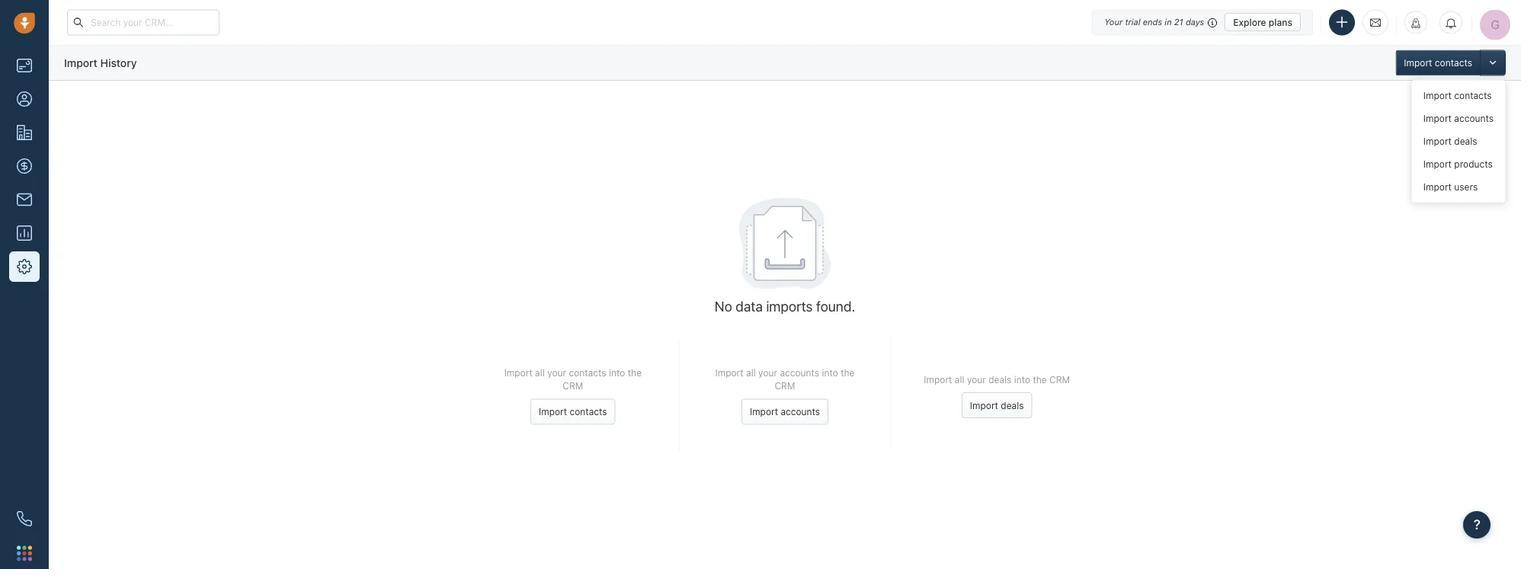 Task type: vqa. For each thing, say whether or not it's contained in the screenshot.
right container_WX8MsF4aQZ5i3RN1 image
no



Task type: locate. For each thing, give the bounding box(es) containing it.
2 horizontal spatial your
[[967, 374, 986, 385]]

import accounts
[[1423, 113, 1494, 124], [750, 407, 820, 417]]

import all your contacts into the crm
[[504, 368, 642, 391]]

1 horizontal spatial crm
[[775, 381, 795, 391]]

0 horizontal spatial all
[[535, 368, 545, 378]]

1 vertical spatial import contacts button
[[530, 399, 615, 425]]

your inside import all your accounts into the crm
[[758, 368, 777, 378]]

the for import all your accounts into the crm
[[841, 368, 855, 378]]

2 vertical spatial accounts
[[781, 407, 820, 417]]

1 horizontal spatial import accounts
[[1423, 113, 1494, 124]]

your for deals
[[967, 374, 986, 385]]

import accounts up import products
[[1423, 113, 1494, 124]]

accounts down import all your accounts into the crm
[[781, 407, 820, 417]]

deals down import all your deals into the crm
[[1001, 400, 1024, 411]]

1 horizontal spatial all
[[746, 368, 756, 378]]

2 horizontal spatial crm
[[1049, 374, 1070, 385]]

no data imports found.
[[715, 298, 855, 315]]

1 horizontal spatial import contacts button
[[1396, 50, 1480, 76]]

deals up import deals button
[[989, 374, 1011, 385]]

0 horizontal spatial import deals
[[970, 400, 1024, 411]]

1 horizontal spatial the
[[841, 368, 855, 378]]

contacts
[[1435, 58, 1472, 68], [1454, 90, 1492, 101], [569, 368, 606, 378], [570, 407, 607, 417]]

send email image
[[1370, 16, 1381, 29]]

your for contacts
[[547, 368, 566, 378]]

freshworks switcher image
[[17, 546, 32, 561]]

contacts inside import all your contacts into the crm
[[569, 368, 606, 378]]

explore
[[1233, 17, 1266, 27]]

all
[[535, 368, 545, 378], [746, 368, 756, 378], [955, 374, 964, 385]]

0 horizontal spatial your
[[547, 368, 566, 378]]

2 horizontal spatial the
[[1033, 374, 1047, 385]]

accounts inside button
[[781, 407, 820, 417]]

all for accounts
[[746, 368, 756, 378]]

import accounts down import all your accounts into the crm
[[750, 407, 820, 417]]

all inside import all your accounts into the crm
[[746, 368, 756, 378]]

deals up import products
[[1454, 136, 1477, 147]]

1 horizontal spatial your
[[758, 368, 777, 378]]

crm
[[1049, 374, 1070, 385], [563, 381, 583, 391], [775, 381, 795, 391]]

0 horizontal spatial into
[[609, 368, 625, 378]]

into inside import all your contacts into the crm
[[609, 368, 625, 378]]

into inside import all your accounts into the crm
[[822, 368, 838, 378]]

1 vertical spatial import deals
[[970, 400, 1024, 411]]

deals
[[1454, 136, 1477, 147], [989, 374, 1011, 385], [1001, 400, 1024, 411]]

import
[[64, 56, 97, 69], [1404, 58, 1432, 68], [1423, 90, 1452, 101], [1423, 113, 1452, 124], [1423, 136, 1452, 147], [1423, 159, 1452, 169], [1423, 182, 1452, 192], [504, 368, 532, 378], [715, 368, 743, 378], [924, 374, 952, 385], [970, 400, 998, 411], [539, 407, 567, 417], [750, 407, 778, 417]]

all inside import all your contacts into the crm
[[535, 368, 545, 378]]

import deals up import products
[[1423, 136, 1477, 147]]

2 vertical spatial deals
[[1001, 400, 1024, 411]]

your
[[547, 368, 566, 378], [758, 368, 777, 378], [967, 374, 986, 385]]

accounts
[[1454, 113, 1494, 124], [780, 368, 819, 378], [781, 407, 820, 417]]

import history
[[64, 56, 137, 69]]

import deals
[[1423, 136, 1477, 147], [970, 400, 1024, 411]]

crm inside import all your accounts into the crm
[[775, 381, 795, 391]]

0 vertical spatial import deals
[[1423, 136, 1477, 147]]

1 horizontal spatial into
[[822, 368, 838, 378]]

import accounts inside button
[[750, 407, 820, 417]]

found.
[[816, 298, 855, 315]]

the inside import all your accounts into the crm
[[841, 368, 855, 378]]

2 horizontal spatial into
[[1014, 374, 1030, 385]]

all for deals
[[955, 374, 964, 385]]

0 horizontal spatial import accounts
[[750, 407, 820, 417]]

1 vertical spatial accounts
[[780, 368, 819, 378]]

into for contacts
[[609, 368, 625, 378]]

import contacts
[[1404, 58, 1472, 68], [1423, 90, 1492, 101], [539, 407, 607, 417]]

2 horizontal spatial all
[[955, 374, 964, 385]]

accounts up "import accounts" button on the bottom of the page
[[780, 368, 819, 378]]

in
[[1165, 17, 1172, 27]]

0 horizontal spatial the
[[628, 368, 642, 378]]

accounts up products
[[1454, 113, 1494, 124]]

0 vertical spatial import accounts
[[1423, 113, 1494, 124]]

your trial ends in 21 days
[[1104, 17, 1204, 27]]

days
[[1186, 17, 1204, 27]]

1 vertical spatial import accounts
[[750, 407, 820, 417]]

history
[[100, 56, 137, 69]]

the inside import all your contacts into the crm
[[628, 368, 642, 378]]

crm inside import all your contacts into the crm
[[563, 381, 583, 391]]

import contacts button
[[1396, 50, 1480, 76], [530, 399, 615, 425]]

into
[[609, 368, 625, 378], [822, 368, 838, 378], [1014, 374, 1030, 385]]

1 horizontal spatial import deals
[[1423, 136, 1477, 147]]

crm for contacts
[[563, 381, 583, 391]]

data
[[736, 298, 763, 315]]

0 horizontal spatial crm
[[563, 381, 583, 391]]

0 vertical spatial deals
[[1454, 136, 1477, 147]]

phone element
[[9, 504, 40, 534]]

your inside import all your contacts into the crm
[[547, 368, 566, 378]]

the
[[628, 368, 642, 378], [841, 368, 855, 378], [1033, 374, 1047, 385]]

import deals down import all your deals into the crm
[[970, 400, 1024, 411]]



Task type: describe. For each thing, give the bounding box(es) containing it.
import products
[[1423, 159, 1493, 169]]

2 vertical spatial import contacts
[[539, 407, 607, 417]]

import deals inside import deals button
[[970, 400, 1024, 411]]

into for accounts
[[822, 368, 838, 378]]

into for deals
[[1014, 374, 1030, 385]]

0 horizontal spatial import contacts button
[[530, 399, 615, 425]]

the for import all your deals into the crm
[[1033, 374, 1047, 385]]

import all your accounts into the crm
[[715, 368, 855, 391]]

import inside import all your accounts into the crm
[[715, 368, 743, 378]]

products
[[1454, 159, 1493, 169]]

your for accounts
[[758, 368, 777, 378]]

crm for accounts
[[775, 381, 795, 391]]

the for import all your contacts into the crm
[[628, 368, 642, 378]]

imports
[[766, 298, 813, 315]]

1 vertical spatial deals
[[989, 374, 1011, 385]]

deals inside button
[[1001, 400, 1024, 411]]

plans
[[1269, 17, 1292, 27]]

import all your deals into the crm
[[924, 374, 1070, 385]]

import inside import all your contacts into the crm
[[504, 368, 532, 378]]

crm for deals
[[1049, 374, 1070, 385]]

users
[[1454, 182, 1478, 192]]

ends
[[1143, 17, 1162, 27]]

0 vertical spatial accounts
[[1454, 113, 1494, 124]]

21
[[1174, 17, 1183, 27]]

0 vertical spatial import contacts
[[1404, 58, 1472, 68]]

import deals button
[[962, 393, 1032, 418]]

phone image
[[17, 511, 32, 527]]

1 vertical spatial import contacts
[[1423, 90, 1492, 101]]

explore plans link
[[1225, 13, 1301, 31]]

import accounts button
[[741, 399, 828, 425]]

all for contacts
[[535, 368, 545, 378]]

accounts inside import all your accounts into the crm
[[780, 368, 819, 378]]

your
[[1104, 17, 1123, 27]]

trial
[[1125, 17, 1140, 27]]

import users
[[1423, 182, 1478, 192]]

Search your CRM... text field
[[67, 10, 219, 35]]

explore plans
[[1233, 17, 1292, 27]]

no
[[715, 298, 732, 315]]

0 vertical spatial import contacts button
[[1396, 50, 1480, 76]]



